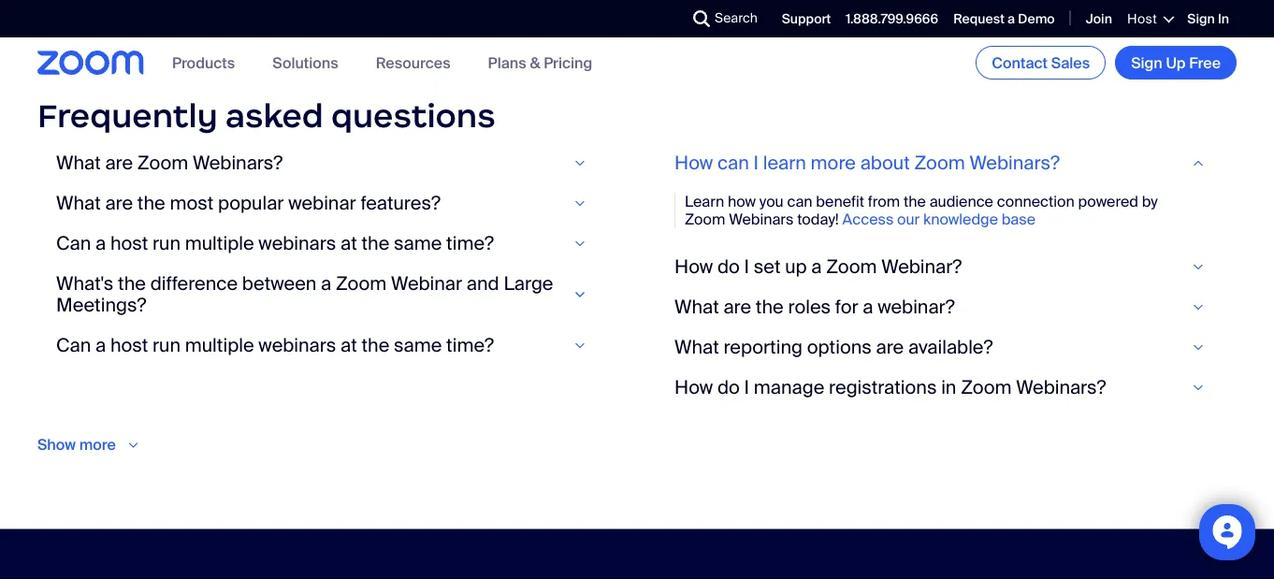 Task type: locate. For each thing, give the bounding box(es) containing it.
host up what's
[[110, 232, 148, 256]]

0 vertical spatial multiple
[[185, 232, 254, 256]]

the right what's
[[118, 272, 146, 296]]

at
[[341, 232, 357, 256], [341, 334, 357, 358]]

1 vertical spatial run
[[153, 334, 181, 358]]

learn
[[764, 151, 807, 175]]

1 vertical spatial webinars
[[259, 334, 336, 358]]

webinars down what's the difference between a zoom webinar and large meetings?
[[259, 334, 336, 358]]

can a host run multiple webinars at the same time? button down what are the most popular webinar features? dropdown button
[[56, 232, 600, 256]]

a right up
[[812, 256, 822, 280]]

0 vertical spatial can a host run multiple webinars at the same time?
[[56, 232, 494, 256]]

1 can a host run multiple webinars at the same time? button from the top
[[56, 232, 600, 256]]

sign inside sign up free link
[[1132, 53, 1163, 73]]

up
[[1167, 53, 1186, 73]]

host down the meetings?
[[110, 334, 148, 358]]

contact
[[992, 53, 1048, 73]]

webinar
[[391, 272, 462, 296]]

what are the roles for a webinar?
[[675, 296, 955, 320]]

benefit
[[816, 192, 865, 212]]

2 webinars from the top
[[259, 334, 336, 358]]

1 horizontal spatial can
[[788, 192, 813, 212]]

i for manage
[[745, 376, 750, 400]]

1 vertical spatial can
[[56, 334, 91, 358]]

1 vertical spatial can
[[788, 192, 813, 212]]

at down what are the most popular webinar features? dropdown button
[[341, 232, 357, 256]]

what's
[[56, 272, 114, 296]]

0 vertical spatial webinars
[[259, 232, 336, 256]]

what reporting options are available?
[[675, 336, 993, 360]]

1 horizontal spatial more
[[811, 151, 856, 175]]

2 host from the top
[[110, 334, 148, 358]]

webinars? for how do i manage registrations in zoom webinars?
[[1017, 376, 1107, 400]]

what for what are the most popular webinar features?
[[56, 192, 101, 216]]

zoom up "audience" on the top of page
[[915, 151, 966, 175]]

1 at from the top
[[341, 232, 357, 256]]

2 how from the top
[[675, 256, 713, 280]]

3 how from the top
[[675, 376, 713, 400]]

how
[[675, 151, 713, 175], [675, 256, 713, 280], [675, 376, 713, 400]]

demo
[[1019, 10, 1055, 28]]

the down what's the difference between a zoom webinar and large meetings? dropdown button
[[362, 334, 390, 358]]

1 do from the top
[[718, 256, 740, 280]]

a left demo
[[1008, 10, 1016, 28]]

resources
[[376, 53, 451, 72]]

run down most
[[153, 232, 181, 256]]

1 time? from the top
[[446, 232, 494, 256]]

1 how from the top
[[675, 151, 713, 175]]

0 horizontal spatial can
[[718, 151, 750, 175]]

0 vertical spatial host
[[110, 232, 148, 256]]

learn
[[685, 192, 725, 212]]

at for 1st can a host run multiple webinars at the same time? dropdown button
[[341, 232, 357, 256]]

can a host run multiple webinars at the same time? down what's the difference between a zoom webinar and large meetings?
[[56, 334, 494, 358]]

webinar?
[[882, 256, 962, 280]]

0 vertical spatial time?
[[446, 232, 494, 256]]

a right 'for'
[[863, 296, 874, 320]]

from
[[868, 192, 900, 212]]

1 vertical spatial time?
[[446, 334, 494, 358]]

base
[[1002, 210, 1036, 230]]

are
[[105, 151, 133, 175], [105, 192, 133, 216], [724, 296, 752, 320], [876, 336, 904, 360]]

can
[[56, 232, 91, 256], [56, 334, 91, 358]]

2 vertical spatial i
[[745, 376, 750, 400]]

1 host from the top
[[110, 232, 148, 256]]

zoom up most
[[137, 151, 188, 175]]

0 vertical spatial do
[[718, 256, 740, 280]]

difference
[[150, 272, 238, 296]]

1 vertical spatial same
[[394, 334, 442, 358]]

the right from
[[904, 192, 926, 212]]

1 vertical spatial at
[[341, 334, 357, 358]]

webinars
[[729, 210, 794, 230]]

products
[[172, 53, 235, 72]]

available?
[[909, 336, 993, 360]]

i
[[754, 151, 759, 175], [745, 256, 750, 280], [745, 376, 750, 400]]

by
[[1142, 192, 1158, 212]]

contact sales link
[[976, 46, 1106, 80]]

more
[[811, 151, 856, 175], [79, 436, 116, 456]]

time? down the and at the left
[[446, 334, 494, 358]]

0 vertical spatial i
[[754, 151, 759, 175]]

2 at from the top
[[341, 334, 357, 358]]

can right you
[[788, 192, 813, 212]]

0 vertical spatial more
[[811, 151, 856, 175]]

same up webinar
[[394, 232, 442, 256]]

1 vertical spatial multiple
[[185, 334, 254, 358]]

run down difference in the left of the page
[[153, 334, 181, 358]]

0 horizontal spatial sign
[[1132, 53, 1163, 73]]

zoom left how
[[685, 210, 726, 230]]

1 vertical spatial more
[[79, 436, 116, 456]]

1 vertical spatial can a host run multiple webinars at the same time?
[[56, 334, 494, 358]]

are down 'what are zoom webinars?'
[[105, 192, 133, 216]]

audience
[[930, 192, 994, 212]]

how for how do i manage registrations in zoom webinars?
[[675, 376, 713, 400]]

same
[[394, 232, 442, 256], [394, 334, 442, 358]]

frequently
[[37, 95, 218, 136]]

are for webinars?
[[105, 151, 133, 175]]

i left manage
[[745, 376, 750, 400]]

how do i manage registrations in zoom webinars?
[[675, 376, 1107, 400]]

1 vertical spatial sign
[[1132, 53, 1163, 73]]

what are the most popular webinar features? button
[[56, 192, 600, 216]]

0 vertical spatial how
[[675, 151, 713, 175]]

webinars
[[259, 232, 336, 256], [259, 334, 336, 358]]

at for second can a host run multiple webinars at the same time? dropdown button from the top of the frequently asked questions element
[[341, 334, 357, 358]]

sign for sign in
[[1188, 10, 1215, 28]]

zoom up 'for'
[[827, 256, 877, 280]]

at down what's the difference between a zoom webinar and large meetings? dropdown button
[[341, 334, 357, 358]]

more right show
[[79, 436, 116, 456]]

2 can a host run multiple webinars at the same time? from the top
[[56, 334, 494, 358]]

can a host run multiple webinars at the same time? button
[[56, 232, 600, 256], [56, 334, 600, 358]]

the down features?
[[362, 232, 390, 256]]

0 vertical spatial run
[[153, 232, 181, 256]]

are down frequently
[[105, 151, 133, 175]]

i left set
[[745, 256, 750, 280]]

1 webinars from the top
[[259, 232, 336, 256]]

i for set
[[745, 256, 750, 280]]

2 vertical spatial how
[[675, 376, 713, 400]]

more up benefit
[[811, 151, 856, 175]]

are up reporting
[[724, 296, 752, 320]]

0 vertical spatial sign
[[1188, 10, 1215, 28]]

same down webinar
[[394, 334, 442, 358]]

what's the difference between a zoom webinar and large meetings? button
[[56, 272, 600, 318]]

connection
[[997, 192, 1075, 212]]

questions
[[331, 95, 496, 136]]

can a host run multiple webinars at the same time? up between
[[56, 232, 494, 256]]

1 vertical spatial host
[[110, 334, 148, 358]]

host
[[110, 232, 148, 256], [110, 334, 148, 358]]

sign left in
[[1188, 10, 1215, 28]]

1 can a host run multiple webinars at the same time? from the top
[[56, 232, 494, 256]]

do left set
[[718, 256, 740, 280]]

time?
[[446, 232, 494, 256], [446, 334, 494, 358]]

webinars up between
[[259, 232, 336, 256]]

0 vertical spatial at
[[341, 232, 357, 256]]

for
[[836, 296, 859, 320]]

0 vertical spatial can a host run multiple webinars at the same time? button
[[56, 232, 600, 256]]

join link
[[1086, 10, 1113, 28]]

solutions button
[[273, 53, 338, 72]]

support link
[[782, 10, 831, 28]]

0 vertical spatial same
[[394, 232, 442, 256]]

1 vertical spatial i
[[745, 256, 750, 280]]

most
[[170, 192, 214, 216]]

the left roles
[[756, 296, 784, 320]]

are for most
[[105, 192, 133, 216]]

show more
[[37, 436, 116, 456]]

sign left up
[[1132, 53, 1163, 73]]

1 multiple from the top
[[185, 232, 254, 256]]

plans & pricing
[[488, 53, 593, 72]]

between
[[242, 272, 317, 296]]

2 do from the top
[[718, 376, 740, 400]]

1 horizontal spatial sign
[[1188, 10, 1215, 28]]

the
[[137, 192, 165, 216], [904, 192, 926, 212], [362, 232, 390, 256], [118, 272, 146, 296], [756, 296, 784, 320], [362, 334, 390, 358]]

features?
[[361, 192, 441, 216]]

asked
[[226, 95, 324, 136]]

host button
[[1128, 10, 1173, 28]]

join
[[1086, 10, 1113, 28]]

meetings?
[[56, 294, 146, 318]]

can down the meetings?
[[56, 334, 91, 358]]

1 vertical spatial do
[[718, 376, 740, 400]]

can inside learn how you can benefit from the audience connection powered by zoom webinars today!
[[788, 192, 813, 212]]

do down reporting
[[718, 376, 740, 400]]

what for what are the roles for a webinar?
[[675, 296, 719, 320]]

multiple up difference in the left of the page
[[185, 232, 254, 256]]

can up what's
[[56, 232, 91, 256]]

a right between
[[321, 272, 332, 296]]

can a host run multiple webinars at the same time? button down what's the difference between a zoom webinar and large meetings? dropdown button
[[56, 334, 600, 358]]

1 vertical spatial how
[[675, 256, 713, 280]]

search image
[[694, 10, 710, 27]]

a
[[1008, 10, 1016, 28], [95, 232, 106, 256], [812, 256, 822, 280], [321, 272, 332, 296], [863, 296, 874, 320], [95, 334, 106, 358]]

i left learn
[[754, 151, 759, 175]]

do for manage
[[718, 376, 740, 400]]

sign for sign up free
[[1132, 53, 1163, 73]]

multiple down difference in the left of the page
[[185, 334, 254, 358]]

1 vertical spatial can a host run multiple webinars at the same time? button
[[56, 334, 600, 358]]

the left most
[[137, 192, 165, 216]]

can up how
[[718, 151, 750, 175]]

zoom left webinar
[[336, 272, 387, 296]]

0 vertical spatial can
[[56, 232, 91, 256]]

0 vertical spatial can
[[718, 151, 750, 175]]

webinars?
[[193, 151, 283, 175], [970, 151, 1060, 175], [1017, 376, 1107, 400]]

time? up the and at the left
[[446, 232, 494, 256]]



Task type: vqa. For each thing, say whether or not it's contained in the screenshot.
what's the difference between a zoom webinar and large meetings? dropdown button
yes



Task type: describe. For each thing, give the bounding box(es) containing it.
products button
[[172, 53, 235, 72]]

1.888.799.9666 link
[[846, 10, 939, 28]]

show
[[37, 436, 76, 456]]

solutions
[[273, 53, 338, 72]]

a up what's
[[95, 232, 106, 256]]

request a demo link
[[954, 10, 1055, 28]]

sign up free
[[1132, 53, 1221, 73]]

2 can a host run multiple webinars at the same time? button from the top
[[56, 334, 600, 358]]

zoom right in
[[961, 376, 1012, 400]]

what's the difference between a zoom webinar and large meetings?
[[56, 272, 554, 318]]

access
[[843, 210, 894, 230]]

frequently asked questions
[[37, 95, 496, 136]]

and
[[467, 272, 499, 296]]

are up 'how do i manage registrations in zoom webinars?'
[[876, 336, 904, 360]]

in
[[1218, 10, 1230, 28]]

in
[[942, 376, 957, 400]]

free
[[1190, 53, 1221, 73]]

i for learn
[[754, 151, 759, 175]]

sales
[[1052, 53, 1090, 73]]

a down the meetings?
[[95, 334, 106, 358]]

what reporting options are available? button
[[675, 336, 1219, 360]]

pricing
[[544, 53, 593, 72]]

how for how do i set up a zoom webinar?
[[675, 256, 713, 280]]

what are the roles for a webinar? button
[[675, 296, 1219, 320]]

resources button
[[376, 53, 451, 72]]

webinars for 1st can a host run multiple webinars at the same time? dropdown button
[[259, 232, 336, 256]]

what are zoom webinars?
[[56, 151, 283, 175]]

up
[[785, 256, 807, 280]]

frequently asked questions element
[[37, 95, 1237, 456]]

registrations
[[829, 376, 937, 400]]

what for what are zoom webinars?
[[56, 151, 101, 175]]

plans
[[488, 53, 527, 72]]

how do i manage registrations in zoom webinars? button
[[675, 376, 1219, 400]]

access our knowledge base link
[[843, 210, 1036, 230]]

sign in link
[[1188, 10, 1230, 28]]

host
[[1128, 10, 1158, 28]]

search image
[[694, 10, 710, 27]]

how for how can i learn more about zoom webinars?
[[675, 151, 713, 175]]

2 same from the top
[[394, 334, 442, 358]]

set
[[754, 256, 781, 280]]

webinars? for how can i learn more about zoom webinars?
[[970, 151, 1060, 175]]

1 same from the top
[[394, 232, 442, 256]]

request
[[954, 10, 1005, 28]]

&
[[530, 53, 540, 72]]

powered
[[1079, 192, 1139, 212]]

popular
[[218, 192, 284, 216]]

options
[[807, 336, 872, 360]]

about
[[861, 151, 910, 175]]

0 horizontal spatial more
[[79, 436, 116, 456]]

knowledge
[[924, 210, 999, 230]]

sign in
[[1188, 10, 1230, 28]]

search
[[715, 9, 758, 27]]

2 can from the top
[[56, 334, 91, 358]]

manage
[[754, 376, 825, 400]]

zoom inside what's the difference between a zoom webinar and large meetings?
[[336, 272, 387, 296]]

1.888.799.9666
[[846, 10, 939, 28]]

zoom logo image
[[37, 51, 144, 75]]

show more button
[[37, 436, 153, 456]]

what for what reporting options are available?
[[675, 336, 719, 360]]

2 multiple from the top
[[185, 334, 254, 358]]

support
[[782, 10, 831, 28]]

sign up free link
[[1116, 46, 1237, 80]]

roles
[[788, 296, 831, 320]]

1 run from the top
[[153, 232, 181, 256]]

reporting
[[724, 336, 803, 360]]

webinar?
[[878, 296, 955, 320]]

1 can from the top
[[56, 232, 91, 256]]

our
[[898, 210, 920, 230]]

a inside what's the difference between a zoom webinar and large meetings?
[[321, 272, 332, 296]]

today!
[[798, 210, 839, 230]]

large
[[504, 272, 554, 296]]

how do i set up a zoom webinar? button
[[675, 256, 1219, 280]]

webinars for second can a host run multiple webinars at the same time? dropdown button from the top of the frequently asked questions element
[[259, 334, 336, 358]]

do for set
[[718, 256, 740, 280]]

how do i set up a zoom webinar?
[[675, 256, 962, 280]]

what are the most popular webinar features?
[[56, 192, 441, 216]]

webinar
[[288, 192, 356, 216]]

access our knowledge base
[[843, 210, 1036, 230]]

the inside learn how you can benefit from the audience connection powered by zoom webinars today!
[[904, 192, 926, 212]]

what are zoom webinars? button
[[56, 151, 600, 175]]

the inside what's the difference between a zoom webinar and large meetings?
[[118, 272, 146, 296]]

zoom inside learn how you can benefit from the audience connection powered by zoom webinars today!
[[685, 210, 726, 230]]

plans & pricing link
[[488, 53, 593, 72]]

learn how you can benefit from the audience connection powered by zoom webinars today!
[[685, 192, 1158, 230]]

request a demo
[[954, 10, 1055, 28]]

how
[[728, 192, 756, 212]]

how can i learn more about zoom webinars? button
[[675, 151, 1219, 175]]

2 time? from the top
[[446, 334, 494, 358]]

are for roles
[[724, 296, 752, 320]]

how can i learn more about zoom webinars?
[[675, 151, 1060, 175]]

you
[[760, 192, 784, 212]]

contact sales
[[992, 53, 1090, 73]]

2 run from the top
[[153, 334, 181, 358]]



